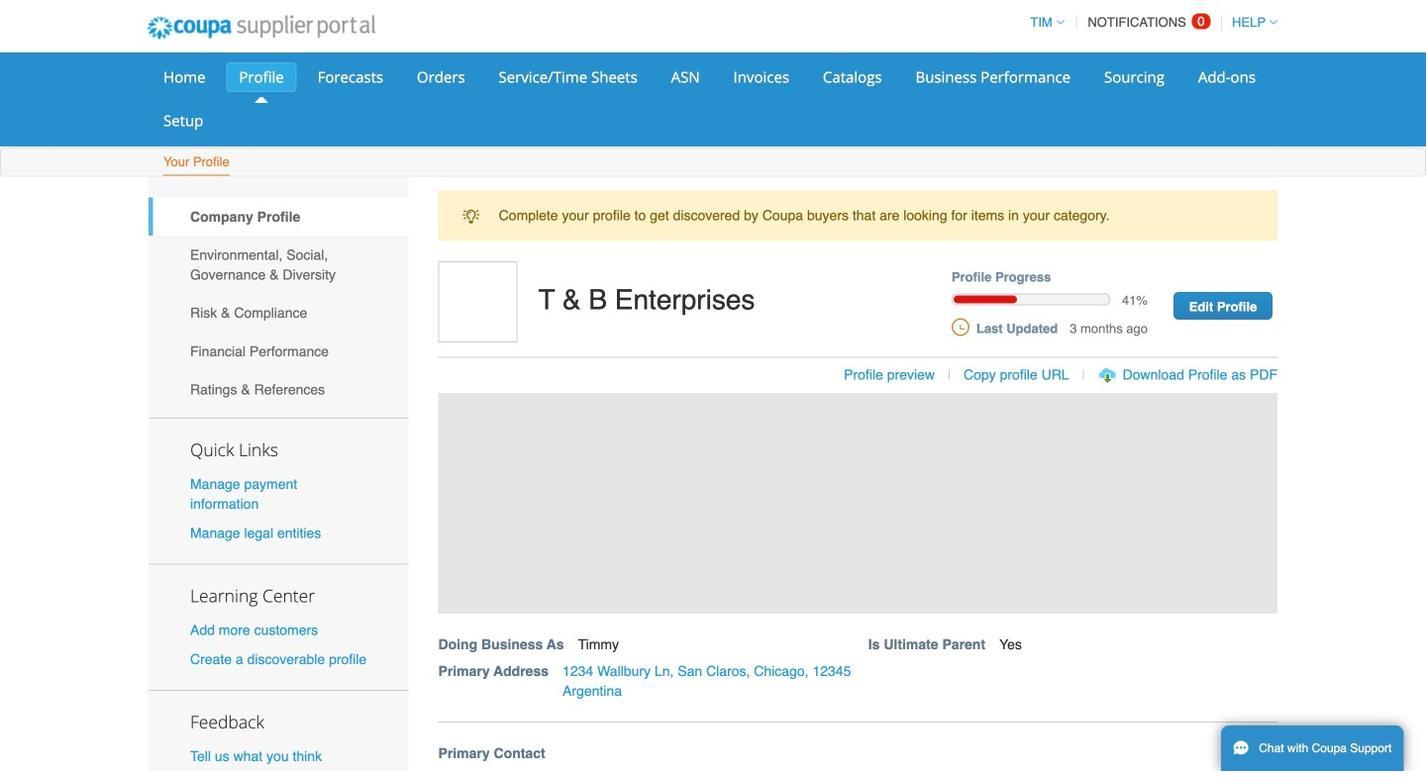Task type: describe. For each thing, give the bounding box(es) containing it.
t & b enterprises image
[[438, 261, 518, 343]]



Task type: locate. For each thing, give the bounding box(es) containing it.
banner
[[431, 261, 1299, 723]]

alert
[[438, 191, 1278, 241]]

coupa supplier portal image
[[134, 3, 389, 53]]

navigation
[[1022, 3, 1278, 42]]

background image
[[438, 393, 1278, 614]]



